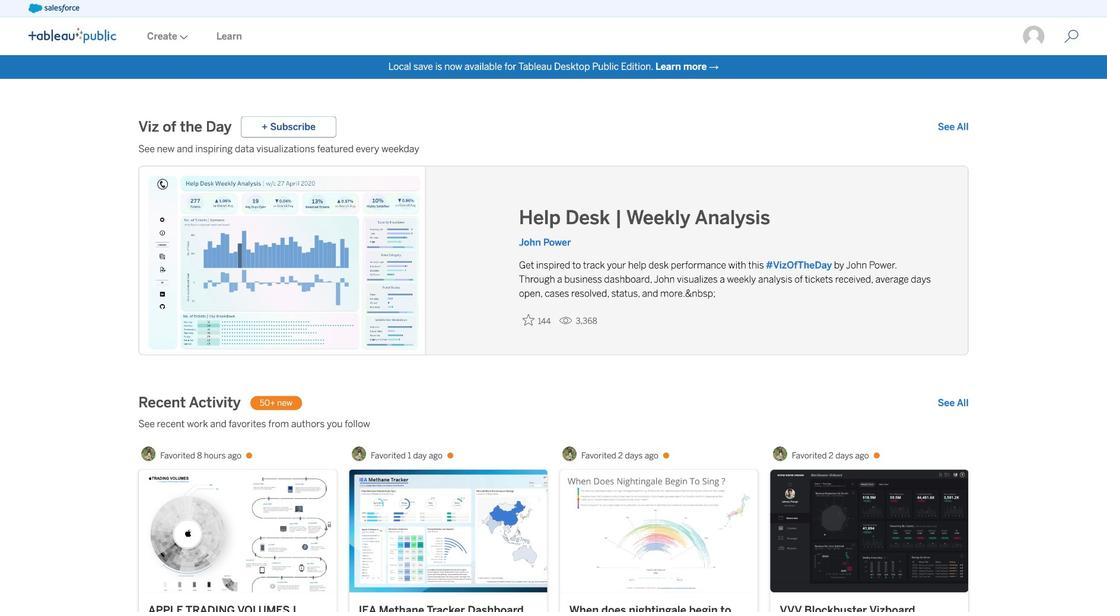 Task type: describe. For each thing, give the bounding box(es) containing it.
add favorite image
[[523, 314, 535, 326]]

see all viz of the day element
[[938, 120, 969, 134]]

salesforce logo image
[[28, 4, 79, 13]]

go to search image
[[1051, 29, 1093, 44]]

3 shreya arya image from the left
[[563, 447, 577, 461]]

Add Favorite button
[[519, 311, 555, 330]]

viz of the day heading
[[138, 118, 232, 137]]

workbook thumbnail image for first shreya arya icon from the right
[[771, 470, 969, 593]]

create image
[[177, 35, 188, 40]]

see recent work and favorites from authors you follow element
[[138, 417, 969, 432]]

logo image
[[28, 28, 116, 43]]

workbook thumbnail image for third shreya arya icon from left
[[560, 470, 758, 593]]

workbook thumbnail image for 2nd shreya arya icon from the left
[[349, 470, 548, 593]]

tableau public viz of the day image
[[139, 166, 426, 356]]

workbook thumbnail image for first shreya arya icon from left
[[139, 470, 337, 593]]



Task type: locate. For each thing, give the bounding box(es) containing it.
1 workbook thumbnail image from the left
[[139, 470, 337, 593]]

1 shreya arya image from the left
[[141, 447, 156, 461]]

4 shreya arya image from the left
[[773, 447, 787, 461]]

see new and inspiring data visualizations featured every weekday element
[[138, 142, 969, 156]]

shreya arya image
[[141, 447, 156, 461], [352, 447, 366, 461], [563, 447, 577, 461], [773, 447, 787, 461]]

see all recent activity element
[[938, 396, 969, 410]]

3 workbook thumbnail image from the left
[[560, 470, 758, 593]]

2 workbook thumbnail image from the left
[[349, 470, 548, 593]]

workbook thumbnail image
[[139, 470, 337, 593], [349, 470, 548, 593], [560, 470, 758, 593], [771, 470, 969, 593]]

4 workbook thumbnail image from the left
[[771, 470, 969, 593]]

2 shreya arya image from the left
[[352, 447, 366, 461]]

t.turtle image
[[1023, 25, 1046, 48]]

recent activity heading
[[138, 394, 241, 413]]



Task type: vqa. For each thing, say whether or not it's contained in the screenshot.
Workbook thumbnail
yes



